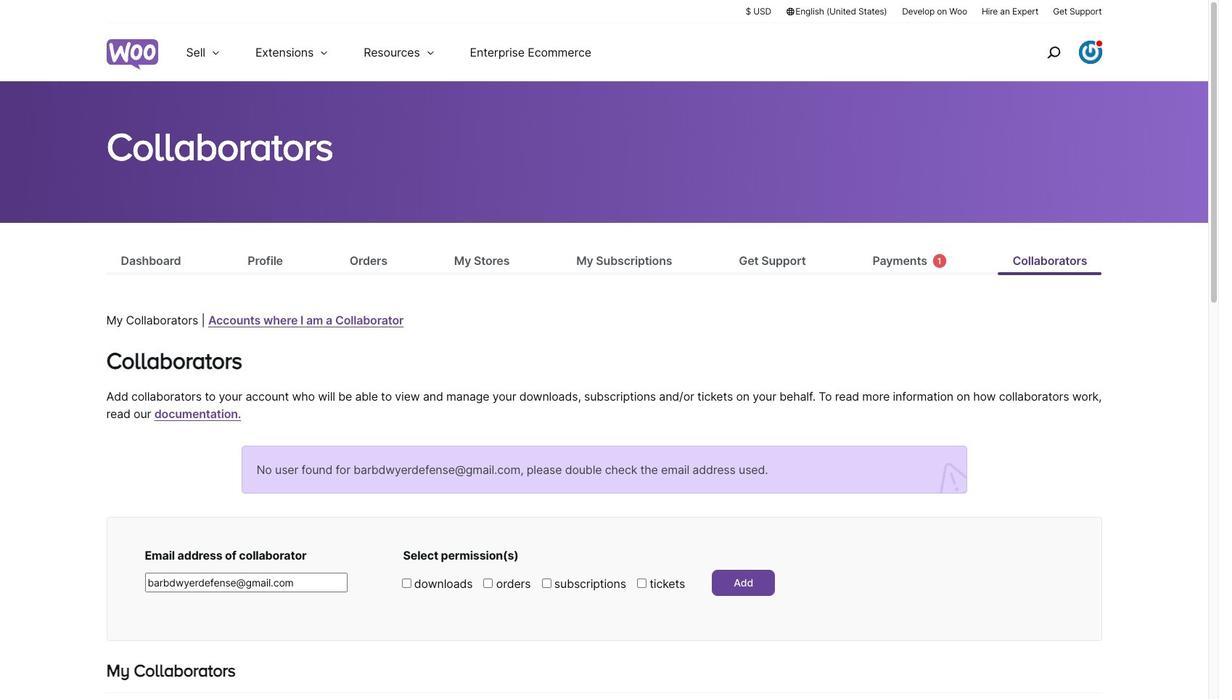 Task type: vqa. For each thing, say whether or not it's contained in the screenshot.
Open account menu icon
yes



Task type: locate. For each thing, give the bounding box(es) containing it.
search image
[[1042, 41, 1066, 64]]

None checkbox
[[484, 579, 493, 588], [542, 579, 552, 588], [484, 579, 493, 588], [542, 579, 552, 588]]

service navigation menu element
[[1016, 29, 1103, 76]]

None checkbox
[[402, 579, 411, 588], [637, 579, 647, 588], [402, 579, 411, 588], [637, 579, 647, 588]]

open account menu image
[[1079, 41, 1103, 64]]



